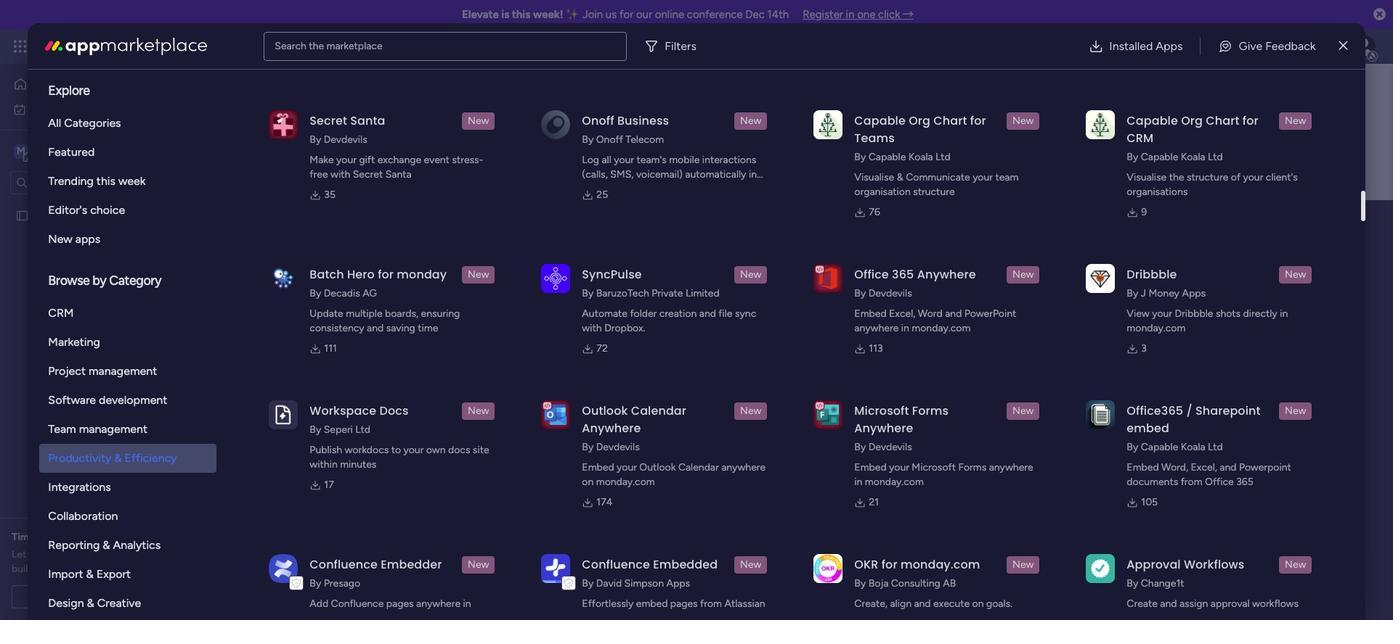 Task type: vqa. For each thing, say whether or not it's contained in the screenshot.
Devdevils
yes



Task type: describe. For each thing, give the bounding box(es) containing it.
and inside "embed excel, word and powerpoint anywhere in monday.com"
[[945, 308, 962, 320]]

confluence inside add confluence pages anywhere in monday.com
[[331, 598, 384, 611]]

new for syncpulse
[[740, 269, 761, 281]]

register in one click → link
[[803, 8, 914, 21]]

organisations
[[1127, 186, 1188, 198]]

0 vertical spatial dribbble
[[1127, 267, 1177, 283]]

sync
[[735, 308, 756, 320]]

0 horizontal spatial secret
[[310, 113, 347, 129]]

for inside time for an expert review let our experts review what you've built so far. free of charge
[[37, 532, 51, 544]]

see plans button
[[234, 36, 304, 57]]

documents
[[1127, 476, 1178, 489]]

schedule
[[48, 591, 90, 604]]

new for office 365 anywhere
[[1013, 269, 1034, 281]]

my
[[32, 103, 46, 115]]

monday.com!
[[582, 183, 644, 195]]

by presago
[[310, 578, 360, 590]]

effortlessly embed pages from atlassian confluence
[[582, 598, 765, 621]]

ltd for capable org chart for crm
[[1208, 151, 1223, 163]]

ltd for capable org chart for teams
[[936, 151, 951, 163]]

design & creative
[[48, 597, 141, 611]]

design
[[48, 597, 84, 611]]

crm inside capable org chart for crm
[[1127, 130, 1154, 147]]

development
[[99, 394, 167, 407]]

confluence inside effortlessly embed pages from atlassian confluence
[[582, 613, 635, 621]]

apps for dribbble
[[1182, 288, 1206, 300]]

monday.com inside add confluence pages anywhere in monday.com
[[310, 613, 368, 621]]

app logo image for microsoft forms anywhere
[[814, 401, 843, 430]]

app logo image for secret santa
[[269, 110, 298, 139]]

reporting
[[48, 539, 100, 553]]

your inside embed your microsoft forms anywhere in monday.com
[[889, 462, 909, 474]]

monday.com up ab
[[901, 557, 980, 574]]

an
[[53, 532, 64, 544]]

approval
[[1127, 557, 1181, 574]]

items.
[[1202, 613, 1229, 621]]

invite members image
[[1202, 39, 1217, 54]]

project
[[48, 365, 86, 378]]

workflows
[[1184, 557, 1245, 574]]

see
[[254, 40, 271, 52]]

devdevils for secret
[[324, 134, 367, 146]]

management for team management
[[79, 423, 147, 437]]

okr for monday.com
[[854, 557, 980, 574]]

1 vertical spatial crm
[[48, 306, 74, 320]]

work for my
[[48, 103, 71, 115]]

help button
[[1270, 580, 1320, 604]]

j
[[1141, 288, 1146, 300]]

see plans
[[254, 40, 298, 52]]

0 vertical spatial management
[[147, 38, 226, 54]]

2 vertical spatial this
[[484, 328, 501, 340]]

visited
[[402, 328, 432, 340]]

app logo image for outlook calendar anywhere
[[541, 401, 570, 430]]

confluence embedder
[[310, 557, 442, 574]]

1 vertical spatial monday
[[397, 267, 447, 283]]

online
[[655, 8, 684, 21]]

notifications image
[[1138, 39, 1153, 54]]

capable for capable org chart for teams
[[868, 151, 906, 163]]

1 vertical spatial review
[[83, 549, 113, 561]]

and inside "create, align and execute on goals. powerful okr solution with gant"
[[914, 598, 931, 611]]

apps for confluence embedded
[[666, 578, 690, 590]]

by devdevils for microsoft
[[854, 442, 912, 454]]

72
[[597, 343, 608, 355]]

apps marketplace image
[[45, 37, 207, 55]]

calendar inside outlook calendar anywhere
[[631, 403, 686, 420]]

built
[[12, 564, 32, 576]]

within
[[310, 459, 338, 471]]

25
[[597, 189, 608, 201]]

by for outlook calendar anywhere
[[582, 442, 594, 454]]

by capable koala ltd for crm
[[1127, 151, 1223, 163]]

embed inside effortlessly embed pages from atlassian confluence
[[636, 598, 668, 611]]

folder
[[630, 308, 657, 320]]

so
[[34, 564, 45, 576]]

david
[[596, 578, 622, 590]]

editor's choice
[[48, 203, 125, 217]]

publish workdocs to your own docs site within minutes
[[310, 444, 489, 471]]

capable for office365 / sharepoint embed
[[1141, 442, 1178, 454]]

create, align and execute on goals. powerful okr solution with gant
[[854, 598, 1012, 621]]

dashboards
[[327, 328, 380, 340]]

main
[[33, 144, 59, 158]]

by capable koala ltd for teams
[[854, 151, 951, 163]]

minutes
[[340, 459, 377, 471]]

my work button
[[9, 98, 156, 121]]

feedback
[[1265, 39, 1316, 53]]

koala for teams
[[908, 151, 933, 163]]

app logo image for office365 / sharepoint embed
[[1086, 401, 1115, 430]]

your inside 'view your dribbble shots directly in monday.com'
[[1152, 308, 1172, 320]]

workdocs
[[345, 444, 389, 457]]

dec
[[745, 8, 765, 21]]

visualise for teams
[[854, 171, 894, 184]]

21
[[869, 497, 879, 509]]

your inside visualise the structure of your client's organisations
[[1243, 171, 1263, 184]]

sharepoint
[[1195, 403, 1260, 420]]

koala for crm
[[1181, 151, 1205, 163]]

test
[[34, 210, 53, 222]]

stress-
[[452, 154, 483, 166]]

export
[[96, 568, 131, 582]]

workspace inside workspace selection element
[[62, 144, 119, 158]]

the for search
[[309, 40, 324, 52]]

new for secret santa
[[468, 115, 489, 127]]

org for crm
[[1181, 113, 1203, 129]]

35
[[324, 189, 336, 201]]

trending this week
[[48, 174, 146, 188]]

structure inside visualise & communicate your team organisation structure
[[913, 186, 955, 198]]

powerful
[[854, 613, 894, 621]]

by for microsoft forms anywhere
[[854, 442, 866, 454]]

powerpoint
[[1239, 462, 1291, 474]]

elevate
[[462, 8, 499, 21]]

outlook inside embed your outlook calendar anywhere on monday.com
[[639, 462, 676, 474]]

and inside embed word, excel, and powerpoint documents from office 365
[[1220, 462, 1237, 474]]

productivity & efficiency
[[48, 452, 177, 466]]

& for creative
[[87, 597, 94, 611]]

boards and dashboards you visited recently in this workspace
[[274, 328, 553, 340]]

productivity
[[48, 452, 111, 466]]

add
[[310, 598, 328, 611]]

app logo image for syncpulse
[[541, 264, 570, 293]]

embed your microsoft forms anywhere in monday.com
[[854, 462, 1033, 489]]

onoff business
[[582, 113, 669, 129]]

main workspace
[[33, 144, 119, 158]]

embed for office 365 anywhere
[[854, 308, 887, 320]]

okr inside "create, align and execute on goals. powerful okr solution with gant"
[[897, 613, 917, 621]]

new for office365 / sharepoint embed
[[1285, 405, 1306, 418]]

microsoft inside embed your microsoft forms anywhere in monday.com
[[912, 462, 956, 474]]

monday.com inside create and assign approval workflows on monday.com items.
[[1141, 613, 1200, 621]]

own
[[426, 444, 446, 457]]

by devdevils for office
[[854, 288, 912, 300]]

capable inside capable org chart for crm
[[1127, 113, 1178, 129]]

capable inside capable org chart for teams
[[854, 113, 906, 129]]

174
[[597, 497, 613, 509]]

17
[[324, 479, 334, 492]]

embed word, excel, and powerpoint documents from office 365
[[1127, 462, 1291, 489]]

forms inside microsoft forms anywhere
[[912, 403, 949, 420]]

by for capable org chart for teams
[[854, 151, 866, 163]]

in inside "embed excel, word and powerpoint anywhere in monday.com"
[[901, 322, 909, 335]]

app logo image for capable org chart for teams
[[814, 110, 843, 139]]

interactions
[[702, 154, 756, 166]]

atlassian
[[724, 598, 765, 611]]

confluence up david
[[582, 557, 650, 574]]

creation
[[659, 308, 697, 320]]

anywhere for 365
[[917, 267, 976, 283]]

by capable koala ltd up word,
[[1127, 442, 1223, 454]]

you've
[[140, 549, 170, 561]]

schedule a meeting button
[[12, 586, 174, 609]]

us
[[606, 8, 617, 21]]

new for okr for monday.com
[[1013, 559, 1034, 572]]

recent
[[274, 293, 311, 307]]

105
[[1141, 497, 1158, 509]]

docs
[[379, 403, 409, 420]]

the for visualise
[[1169, 171, 1184, 184]]

ltd down workspace docs
[[355, 424, 370, 437]]

0 horizontal spatial this
[[96, 174, 115, 188]]

monday.com inside 'view your dribbble shots directly in monday.com'
[[1127, 322, 1186, 335]]

structure inside visualise the structure of your client's organisations
[[1187, 171, 1228, 184]]

excel, inside embed word, excel, and powerpoint documents from office 365
[[1191, 462, 1217, 474]]

3
[[1141, 343, 1147, 355]]

category
[[109, 273, 161, 289]]

and up 111
[[308, 328, 325, 340]]

secret santa
[[310, 113, 385, 129]]

& for export
[[86, 568, 93, 582]]

embed for microsoft forms anywhere
[[854, 462, 887, 474]]

0 horizontal spatial monday
[[65, 38, 114, 54]]

new for outlook calendar anywhere
[[740, 405, 761, 418]]

microsoft inside microsoft forms anywhere
[[854, 403, 909, 420]]

secret inside make your gift exchange event stress- free with secret santa
[[353, 169, 383, 181]]

installed apps
[[1109, 39, 1183, 53]]

join
[[582, 8, 603, 21]]

0 vertical spatial okr
[[854, 557, 878, 574]]

new for batch hero for monday
[[468, 269, 489, 281]]

new for dribbble
[[1285, 269, 1306, 281]]

simpson
[[624, 578, 664, 590]]

your inside log all your team's mobile interactions (calls, sms, voicemail) automatically in monday.com!
[[614, 154, 634, 166]]

choice
[[90, 203, 125, 217]]

import & export
[[48, 568, 131, 582]]

workflows
[[1252, 598, 1299, 611]]

pages for embedded
[[670, 598, 698, 611]]

make your gift exchange event stress- free with secret santa
[[310, 154, 483, 181]]

goals.
[[986, 598, 1012, 611]]

1 vertical spatial onoff
[[596, 134, 623, 146]]

/
[[1186, 403, 1192, 420]]

app logo image for onoff business
[[541, 110, 570, 139]]

free
[[64, 564, 84, 576]]

workspace selection element
[[14, 143, 121, 162]]

anywhere inside embed your microsoft forms anywhere in monday.com
[[989, 462, 1033, 474]]

log
[[582, 154, 599, 166]]

search
[[275, 40, 306, 52]]

home
[[33, 78, 61, 90]]

embed your outlook calendar anywhere on monday.com
[[582, 462, 766, 489]]

pages for embedder
[[386, 598, 414, 611]]



Task type: locate. For each thing, give the bounding box(es) containing it.
0 horizontal spatial microsoft
[[854, 403, 909, 420]]

of inside visualise the structure of your client's organisations
[[1231, 171, 1241, 184]]

app logo image for workspace docs
[[269, 401, 298, 430]]

register
[[803, 8, 843, 21]]

anywhere inside outlook calendar anywhere
[[582, 421, 641, 437]]

outlook down 72
[[582, 403, 628, 420]]

secret down gift
[[353, 169, 383, 181]]

structure down capable org chart for crm
[[1187, 171, 1228, 184]]

0 horizontal spatial outlook
[[582, 403, 628, 420]]

&
[[897, 171, 903, 184], [114, 452, 122, 466], [103, 539, 110, 553], [86, 568, 93, 582], [87, 597, 94, 611]]

0 horizontal spatial with
[[330, 169, 350, 181]]

for inside capable org chart for teams
[[970, 113, 986, 129]]

and up solution
[[914, 598, 931, 611]]

devdevils
[[324, 134, 367, 146], [868, 288, 912, 300], [596, 442, 640, 454], [868, 442, 912, 454]]

0 vertical spatial office
[[854, 267, 889, 283]]

software development
[[48, 394, 167, 407]]

work up all on the top of the page
[[48, 103, 71, 115]]

your up sms,
[[614, 154, 634, 166]]

teams
[[854, 130, 895, 147]]

devdevils for outlook
[[596, 442, 640, 454]]

automate
[[582, 308, 627, 320]]

and down change1t on the bottom right of page
[[1160, 598, 1177, 611]]

by left j on the right of the page
[[1127, 288, 1138, 300]]

from inside embed word, excel, and powerpoint documents from office 365
[[1181, 476, 1202, 489]]

1 vertical spatial management
[[89, 365, 157, 378]]

dribbble left shots
[[1175, 308, 1213, 320]]

your inside visualise & communicate your team organisation structure
[[973, 171, 993, 184]]

app logo image
[[269, 110, 298, 139], [541, 110, 570, 139], [814, 110, 843, 139], [1086, 110, 1115, 139], [269, 264, 298, 293], [541, 264, 570, 293], [814, 264, 843, 293], [1086, 264, 1115, 293], [269, 401, 298, 430], [541, 401, 570, 430], [814, 401, 843, 430], [1086, 401, 1115, 430], [269, 555, 298, 584], [541, 555, 570, 584], [814, 555, 843, 584], [1086, 555, 1115, 584]]

0 vertical spatial workspace
[[62, 144, 119, 158]]

by for onoff business
[[582, 134, 594, 146]]

santa inside make your gift exchange event stress- free with secret santa
[[385, 169, 412, 181]]

visualise inside visualise & communicate your team organisation structure
[[854, 171, 894, 184]]

1 horizontal spatial excel,
[[1191, 462, 1217, 474]]

1 vertical spatial on
[[972, 598, 984, 611]]

forms inside embed your microsoft forms anywhere in monday.com
[[958, 462, 986, 474]]

your down outlook calendar anywhere
[[617, 462, 637, 474]]

batch hero for monday
[[310, 267, 447, 283]]

apps right "notifications" image
[[1156, 39, 1183, 53]]

pages inside add confluence pages anywhere in monday.com
[[386, 598, 414, 611]]

1 horizontal spatial forms
[[958, 462, 986, 474]]

monday.com inside "embed excel, word and powerpoint anywhere in monday.com"
[[912, 322, 971, 335]]

embed inside "embed excel, word and powerpoint anywhere in monday.com"
[[854, 308, 887, 320]]

0 horizontal spatial of
[[87, 564, 96, 576]]

visualise inside visualise the structure of your client's organisations
[[1127, 171, 1167, 184]]

capable org chart for crm
[[1127, 113, 1258, 147]]

by
[[92, 273, 106, 289]]

telecom
[[626, 134, 664, 146]]

by up add
[[310, 578, 321, 590]]

0 vertical spatial review
[[100, 532, 131, 544]]

and inside update multiple boards, ensuring consistency and saving time
[[367, 322, 384, 335]]

excel, left word
[[889, 308, 915, 320]]

app logo image for dribbble
[[1086, 264, 1115, 293]]

by for confluence embedder
[[310, 578, 321, 590]]

anywhere inside "embed excel, word and powerpoint anywhere in monday.com"
[[854, 322, 899, 335]]

santa up gift
[[350, 113, 385, 129]]

0 horizontal spatial okr
[[854, 557, 878, 574]]

filters
[[665, 39, 696, 53]]

1 horizontal spatial 365
[[1236, 476, 1253, 489]]

ltd up visualise the structure of your client's organisations
[[1208, 151, 1223, 163]]

santa
[[350, 113, 385, 129], [385, 169, 412, 181]]

management for project management
[[89, 365, 157, 378]]

and left powerpoint
[[1220, 462, 1237, 474]]

apps right money at the right top
[[1182, 288, 1206, 300]]

monday.com inside embed your microsoft forms anywhere in monday.com
[[865, 476, 924, 489]]

private
[[652, 288, 683, 300]]

review up "import & export"
[[83, 549, 113, 561]]

workspace
[[62, 144, 119, 158], [503, 328, 553, 340]]

confluence down effortlessly
[[582, 613, 635, 621]]

1 vertical spatial our
[[29, 549, 44, 561]]

shots
[[1216, 308, 1241, 320]]

onoff
[[582, 113, 614, 129], [596, 134, 623, 146]]

embed inside embed your microsoft forms anywhere in monday.com
[[854, 462, 887, 474]]

1 vertical spatial forms
[[958, 462, 986, 474]]

anywhere for forms
[[854, 421, 913, 437]]

boja
[[868, 578, 888, 590]]

by devdevils down secret santa
[[310, 134, 367, 146]]

sms,
[[610, 169, 634, 181]]

1 chart from the left
[[933, 113, 967, 129]]

in inside 'view your dribbble shots directly in monday.com'
[[1280, 308, 1288, 320]]

1 horizontal spatial pages
[[670, 598, 698, 611]]

1 pages from the left
[[386, 598, 414, 611]]

None field
[[359, 207, 1334, 238]]

app logo image for okr for monday.com
[[814, 555, 843, 584]]

1 horizontal spatial structure
[[1187, 171, 1228, 184]]

featured
[[48, 145, 95, 159]]

by left seperi
[[310, 424, 321, 437]]

on inside "create, align and execute on goals. powerful okr solution with gant"
[[972, 598, 984, 611]]

capable org chart for teams
[[854, 113, 986, 147]]

anywhere for calendar
[[582, 421, 641, 437]]

monday up home button
[[65, 38, 114, 54]]

0 horizontal spatial office
[[854, 267, 889, 283]]

by down outlook calendar anywhere
[[582, 442, 594, 454]]

0 vertical spatial of
[[1231, 171, 1241, 184]]

0 vertical spatial outlook
[[582, 403, 628, 420]]

chart up communicate at the top of page
[[933, 113, 967, 129]]

pages down embedder
[[386, 598, 414, 611]]

0 horizontal spatial work
[[48, 103, 71, 115]]

0 horizontal spatial structure
[[913, 186, 955, 198]]

office down 76
[[854, 267, 889, 283]]

chart for capable org chart for teams
[[933, 113, 967, 129]]

confluence embedded
[[582, 557, 718, 574]]

office365 / sharepoint embed
[[1127, 403, 1260, 437]]

excel, inside "embed excel, word and powerpoint anywhere in monday.com"
[[889, 308, 915, 320]]

by for confluence embedded
[[582, 578, 594, 590]]

anywhere inside microsoft forms anywhere
[[854, 421, 913, 437]]

2 vertical spatial with
[[959, 613, 979, 621]]

1 horizontal spatial chart
[[1206, 113, 1239, 129]]

1 vertical spatial okr
[[897, 613, 917, 621]]

2 horizontal spatial with
[[959, 613, 979, 621]]

office 365 anywhere
[[854, 267, 976, 283]]

devdevils for office
[[868, 288, 912, 300]]

apps down embedded
[[666, 578, 690, 590]]

option
[[0, 203, 185, 206]]

new for confluence embedder
[[468, 559, 489, 572]]

monday.com up 21
[[865, 476, 924, 489]]

pages down embedded
[[670, 598, 698, 611]]

in inside log all your team's mobile interactions (calls, sms, voicemail) automatically in monday.com!
[[749, 169, 757, 181]]

by left david
[[582, 578, 594, 590]]

1 horizontal spatial workspace
[[503, 328, 553, 340]]

1 horizontal spatial work
[[117, 38, 143, 54]]

chart inside capable org chart for crm
[[1206, 113, 1239, 129]]

of inside time for an expert review let our experts review what you've built so far. free of charge
[[87, 564, 96, 576]]

org up communicate at the top of page
[[909, 113, 930, 129]]

visualise for crm
[[1127, 171, 1167, 184]]

chart up visualise the structure of your client's organisations
[[1206, 113, 1239, 129]]

embed for outlook calendar anywhere
[[582, 462, 614, 474]]

m
[[17, 145, 25, 157]]

capable for capable org chart for crm
[[1141, 151, 1178, 163]]

this right is
[[512, 8, 530, 21]]

2 horizontal spatial on
[[1127, 613, 1138, 621]]

1 horizontal spatial with
[[582, 322, 602, 335]]

1 vertical spatial 365
[[1236, 476, 1253, 489]]

with right free
[[330, 169, 350, 181]]

office right documents
[[1205, 476, 1234, 489]]

0 vertical spatial santa
[[350, 113, 385, 129]]

1 horizontal spatial crm
[[1127, 130, 1154, 147]]

365 up "embed excel, word and powerpoint anywhere in monday.com"
[[892, 267, 914, 283]]

elevate is this week! ✨ join us for our online conference dec 14th
[[462, 8, 789, 21]]

apps inside "button"
[[1156, 39, 1183, 53]]

team management
[[48, 423, 147, 437]]

0 vertical spatial excel,
[[889, 308, 915, 320]]

by
[[310, 134, 321, 146], [582, 134, 594, 146], [854, 151, 866, 163], [1127, 151, 1138, 163], [310, 288, 321, 300], [582, 288, 594, 300], [854, 288, 866, 300], [1127, 288, 1138, 300], [310, 424, 321, 437], [582, 442, 594, 454], [854, 442, 866, 454], [1127, 442, 1138, 454], [310, 578, 321, 590], [582, 578, 594, 590], [854, 578, 866, 590], [1127, 578, 1138, 590]]

monday.com down word
[[912, 322, 971, 335]]

on inside embed your outlook calendar anywhere on monday.com
[[582, 476, 594, 489]]

1 horizontal spatial microsoft
[[912, 462, 956, 474]]

by up make
[[310, 134, 321, 146]]

crm up organisations
[[1127, 130, 1154, 147]]

your
[[336, 154, 357, 166], [614, 154, 634, 166], [973, 171, 993, 184], [1243, 171, 1263, 184], [1152, 308, 1172, 320], [403, 444, 424, 457], [617, 462, 637, 474], [889, 462, 909, 474]]

review up 'what'
[[100, 532, 131, 544]]

forms
[[912, 403, 949, 420], [958, 462, 986, 474]]

by for batch hero for monday
[[310, 288, 321, 300]]

& for analytics
[[103, 539, 110, 553]]

workspace image
[[14, 143, 28, 159]]

outlook
[[582, 403, 628, 420], [639, 462, 676, 474]]

org inside capable org chart for teams
[[909, 113, 930, 129]]

public board image
[[15, 209, 29, 223]]

embedded
[[653, 557, 718, 574]]

14th
[[767, 8, 789, 21]]

confluence
[[310, 557, 378, 574], [582, 557, 650, 574], [331, 598, 384, 611], [582, 613, 635, 621]]

a
[[92, 591, 98, 604]]

0 vertical spatial from
[[1181, 476, 1202, 489]]

0 horizontal spatial the
[[309, 40, 324, 52]]

dribbble up j on the right of the page
[[1127, 267, 1177, 283]]

2 vertical spatial apps
[[666, 578, 690, 590]]

monday up members
[[397, 267, 447, 283]]

work inside button
[[48, 103, 71, 115]]

1 vertical spatial secret
[[353, 169, 383, 181]]

koala up communicate at the top of page
[[908, 151, 933, 163]]

decadis
[[324, 288, 360, 300]]

new for workspace docs
[[468, 405, 489, 418]]

our inside time for an expert review let our experts review what you've built so far. free of charge
[[29, 549, 44, 561]]

confluence up presago at the bottom of the page
[[310, 557, 378, 574]]

monday.com up 174
[[596, 476, 655, 489]]

your inside publish workdocs to your own docs site within minutes
[[403, 444, 424, 457]]

browse
[[48, 273, 90, 289]]

1 vertical spatial microsoft
[[912, 462, 956, 474]]

1 horizontal spatial the
[[1169, 171, 1184, 184]]

0 horizontal spatial crm
[[48, 306, 74, 320]]

on for outlook calendar anywhere
[[582, 476, 594, 489]]

1 horizontal spatial embed
[[1127, 421, 1169, 437]]

register in one click →
[[803, 8, 914, 21]]

0 horizontal spatial from
[[700, 598, 722, 611]]

by down teams at the top right of page
[[854, 151, 866, 163]]

this right recently
[[484, 328, 501, 340]]

anywhere inside embed your outlook calendar anywhere on monday.com
[[721, 462, 766, 474]]

2 visualise from the left
[[1127, 171, 1167, 184]]

by capable koala ltd down capable org chart for teams
[[854, 151, 951, 163]]

1 horizontal spatial okr
[[897, 613, 917, 621]]

by up log
[[582, 134, 594, 146]]

brad klo image
[[1352, 35, 1376, 58]]

0 horizontal spatial pages
[[386, 598, 414, 611]]

in
[[846, 8, 854, 21], [749, 169, 757, 181], [1280, 308, 1288, 320], [901, 322, 909, 335], [474, 328, 482, 340], [854, 476, 862, 489], [463, 598, 471, 611]]

search everything image
[[1270, 39, 1284, 54]]

by devdevils down outlook calendar anywhere
[[582, 442, 640, 454]]

1 vertical spatial structure
[[913, 186, 955, 198]]

chart for capable org chart for crm
[[1206, 113, 1239, 129]]

0 vertical spatial forms
[[912, 403, 949, 420]]

by decadis ag
[[310, 288, 377, 300]]

365 down powerpoint
[[1236, 476, 1253, 489]]

by devdevils for outlook
[[582, 442, 640, 454]]

and right word
[[945, 308, 962, 320]]

in inside embed your microsoft forms anywhere in monday.com
[[854, 476, 862, 489]]

1 horizontal spatial visualise
[[1127, 171, 1167, 184]]

update
[[310, 308, 343, 320]]

your inside make your gift exchange event stress- free with secret santa
[[336, 154, 357, 166]]

inbox image
[[1170, 39, 1185, 54]]

new for capable org chart for teams
[[1013, 115, 1034, 127]]

1 horizontal spatial from
[[1181, 476, 1202, 489]]

2 pages from the left
[[670, 598, 698, 611]]

0 vertical spatial crm
[[1127, 130, 1154, 147]]

devdevils down office 365 anywhere
[[868, 288, 912, 300]]

from
[[1181, 476, 1202, 489], [700, 598, 722, 611]]

on for approval workflows
[[1127, 613, 1138, 621]]

embed down simpson
[[636, 598, 668, 611]]

microsoft down the 113
[[854, 403, 909, 420]]

0 vertical spatial secret
[[310, 113, 347, 129]]

by left boja
[[854, 578, 866, 590]]

anywhere inside add confluence pages anywhere in monday.com
[[416, 598, 461, 611]]

embed for office365 / sharepoint embed
[[1127, 462, 1159, 474]]

your left team in the top of the page
[[973, 171, 993, 184]]

from left the atlassian
[[700, 598, 722, 611]]

new for microsoft forms anywhere
[[1013, 405, 1034, 418]]

new for capable org chart for crm
[[1285, 115, 1306, 127]]

0 horizontal spatial excel,
[[889, 308, 915, 320]]

devdevils for microsoft
[[868, 442, 912, 454]]

the up organisations
[[1169, 171, 1184, 184]]

my work
[[32, 103, 71, 115]]

your inside embed your outlook calendar anywhere on monday.com
[[617, 462, 637, 474]]

with inside "create, align and execute on goals. powerful okr solution with gant"
[[959, 613, 979, 621]]

and inside automate folder creation and file sync with dropbox.
[[699, 308, 716, 320]]

1 vertical spatial workspace
[[503, 328, 553, 340]]

chart
[[933, 113, 967, 129], [1206, 113, 1239, 129]]

0 horizontal spatial org
[[909, 113, 930, 129]]

microsoft
[[854, 403, 909, 420], [912, 462, 956, 474]]

devdevils down microsoft forms anywhere
[[868, 442, 912, 454]]

dropbox.
[[604, 322, 645, 335]]

to
[[391, 444, 401, 457]]

by boja consulting ab
[[854, 578, 956, 590]]

add confluence pages anywhere in monday.com
[[310, 598, 471, 621]]

by for office365 / sharepoint embed
[[1127, 442, 1138, 454]]

on
[[582, 476, 594, 489], [972, 598, 984, 611], [1127, 613, 1138, 621]]

& for communicate
[[897, 171, 903, 184]]

solution
[[920, 613, 956, 621]]

app logo image for office 365 anywhere
[[814, 264, 843, 293]]

1 horizontal spatial our
[[636, 8, 652, 21]]

secret up make
[[310, 113, 347, 129]]

chart inside capable org chart for teams
[[933, 113, 967, 129]]

with down the automate
[[582, 322, 602, 335]]

2 org from the left
[[1181, 113, 1203, 129]]

by for capable org chart for crm
[[1127, 151, 1138, 163]]

embed inside embed word, excel, and powerpoint documents from office 365
[[1127, 462, 1159, 474]]

by for office 365 anywhere
[[854, 288, 866, 300]]

embed up 21
[[854, 462, 887, 474]]

1 vertical spatial calendar
[[678, 462, 719, 474]]

with inside automate folder creation and file sync with dropbox.
[[582, 322, 602, 335]]

org for teams
[[909, 113, 930, 129]]

by devdevils down microsoft forms anywhere
[[854, 442, 912, 454]]

1 vertical spatial excel,
[[1191, 462, 1217, 474]]

installed
[[1109, 39, 1153, 53]]

2 chart from the left
[[1206, 113, 1239, 129]]

ltd for office365 / sharepoint embed
[[1208, 442, 1223, 454]]

embed
[[1127, 421, 1169, 437], [636, 598, 668, 611]]

calendar inside embed your outlook calendar anywhere on monday.com
[[678, 462, 719, 474]]

by down office 365 anywhere
[[854, 288, 866, 300]]

by for dribbble
[[1127, 288, 1138, 300]]

1 vertical spatial of
[[87, 564, 96, 576]]

outlook inside outlook calendar anywhere
[[582, 403, 628, 420]]

pages inside effortlessly embed pages from atlassian confluence
[[670, 598, 698, 611]]

by for okr for monday.com
[[854, 578, 866, 590]]

change1t
[[1141, 578, 1184, 590]]

marketplace
[[326, 40, 382, 52]]

search the marketplace
[[275, 40, 382, 52]]

2 vertical spatial management
[[79, 423, 147, 437]]

monday.com down view
[[1127, 322, 1186, 335]]

work up home button
[[117, 38, 143, 54]]

by devdevils for secret
[[310, 134, 367, 146]]

& inside visualise & communicate your team organisation structure
[[897, 171, 903, 184]]

monday.com down "assign" at right
[[1141, 613, 1200, 621]]

embed up 174
[[582, 462, 614, 474]]

apps image
[[1234, 39, 1248, 54]]

1 vertical spatial the
[[1169, 171, 1184, 184]]

0 vertical spatial the
[[309, 40, 324, 52]]

confluence down presago at the bottom of the page
[[331, 598, 384, 611]]

0 vertical spatial apps
[[1156, 39, 1183, 53]]

1 org from the left
[[909, 113, 930, 129]]

0 horizontal spatial forms
[[912, 403, 949, 420]]

excel, right word,
[[1191, 462, 1217, 474]]

0 horizontal spatial anywhere
[[582, 421, 641, 437]]

of
[[1231, 171, 1241, 184], [87, 564, 96, 576]]

embed down office365
[[1127, 421, 1169, 437]]

by for workspace docs
[[310, 424, 321, 437]]

apps
[[1156, 39, 1183, 53], [1182, 288, 1206, 300], [666, 578, 690, 590]]

the inside visualise the structure of your client's organisations
[[1169, 171, 1184, 184]]

boards
[[274, 328, 305, 340]]

by up the automate
[[582, 288, 594, 300]]

communicate
[[906, 171, 970, 184]]

Search in workspace field
[[31, 174, 121, 191]]

publish
[[310, 444, 342, 457]]

by change1t
[[1127, 578, 1184, 590]]

embed up documents
[[1127, 462, 1159, 474]]

& for efficiency
[[114, 452, 122, 466]]

1 vertical spatial from
[[700, 598, 722, 611]]

monday.com down add
[[310, 613, 368, 621]]

and inside create and assign approval workflows on monday.com items.
[[1160, 598, 1177, 611]]

outlook calendar anywhere
[[582, 403, 686, 437]]

by for secret santa
[[310, 134, 321, 146]]

1 horizontal spatial org
[[1181, 113, 1203, 129]]

1 horizontal spatial office
[[1205, 476, 1234, 489]]

from inside effortlessly embed pages from atlassian confluence
[[700, 598, 722, 611]]

embed inside office365 / sharepoint embed
[[1127, 421, 1169, 437]]

1 horizontal spatial secret
[[353, 169, 383, 181]]

0 horizontal spatial workspace
[[62, 144, 119, 158]]

0 vertical spatial 365
[[892, 267, 914, 283]]

1 visualise from the left
[[854, 171, 894, 184]]

onoff up by onoff telecom
[[582, 113, 614, 129]]

with down execute
[[959, 613, 979, 621]]

0 vertical spatial this
[[512, 8, 530, 21]]

test list box
[[0, 200, 185, 424]]

powerpoint
[[964, 308, 1016, 320]]

one
[[857, 8, 875, 21]]

365 inside embed word, excel, and powerpoint documents from office 365
[[1236, 476, 1253, 489]]

app logo image for capable org chart for crm
[[1086, 110, 1115, 139]]

filters button
[[639, 32, 708, 61]]

ltd up embed word, excel, and powerpoint documents from office 365
[[1208, 442, 1223, 454]]

this left week
[[96, 174, 115, 188]]

on inside create and assign approval workflows on monday.com items.
[[1127, 613, 1138, 621]]

by for syncpulse
[[582, 288, 594, 300]]

the right search
[[309, 40, 324, 52]]

0 horizontal spatial chart
[[933, 113, 967, 129]]

1 horizontal spatial this
[[484, 328, 501, 340]]

monday
[[65, 38, 114, 54], [397, 267, 447, 283]]

help image
[[1302, 39, 1316, 54]]

with inside make your gift exchange event stress- free with secret santa
[[330, 169, 350, 181]]

by for approval workflows
[[1127, 578, 1138, 590]]

by baruzotech private limited
[[582, 288, 720, 300]]

consistency
[[310, 322, 364, 335]]

organisation
[[854, 186, 911, 198]]

for inside capable org chart for crm
[[1242, 113, 1258, 129]]

1 vertical spatial work
[[48, 103, 71, 115]]

dribbble inside 'view your dribbble shots directly in monday.com'
[[1175, 308, 1213, 320]]

1 vertical spatial outlook
[[639, 462, 676, 474]]

collaboration
[[48, 510, 118, 524]]

monday.com inside embed your outlook calendar anywhere on monday.com
[[596, 476, 655, 489]]

microsoft down microsoft forms anywhere
[[912, 462, 956, 474]]

onoff up all
[[596, 134, 623, 146]]

1 vertical spatial office
[[1205, 476, 1234, 489]]

in inside add confluence pages anywhere in monday.com
[[463, 598, 471, 611]]

1 vertical spatial apps
[[1182, 288, 1206, 300]]

1 horizontal spatial outlook
[[639, 462, 676, 474]]

directly
[[1243, 308, 1277, 320]]

2 horizontal spatial this
[[512, 8, 530, 21]]

embed inside embed your outlook calendar anywhere on monday.com
[[582, 462, 614, 474]]

for
[[619, 8, 633, 21], [970, 113, 986, 129], [1242, 113, 1258, 129], [378, 267, 394, 283], [37, 532, 51, 544], [882, 557, 897, 574]]

of right free
[[87, 564, 96, 576]]

org inside capable org chart for crm
[[1181, 113, 1203, 129]]

dapulse x slim image
[[1339, 37, 1348, 55]]

new for onoff business
[[740, 115, 761, 127]]

0 vertical spatial work
[[117, 38, 143, 54]]

by devdevils down office 365 anywhere
[[854, 288, 912, 300]]

visualise up organisations
[[1127, 171, 1167, 184]]

effortlessly
[[582, 598, 634, 611]]

2 horizontal spatial anywhere
[[917, 267, 976, 283]]

new for approval workflows
[[1285, 559, 1306, 572]]

→
[[903, 8, 914, 21]]

0 horizontal spatial embed
[[636, 598, 668, 611]]

by down batch at the left of the page
[[310, 288, 321, 300]]

create and assign approval workflows on monday.com items.
[[1127, 598, 1299, 621]]

1 horizontal spatial anywhere
[[854, 421, 913, 437]]

koala up word,
[[1181, 442, 1205, 454]]

113
[[869, 343, 883, 355]]

0 vertical spatial onoff
[[582, 113, 614, 129]]

app logo image for batch hero for monday
[[269, 264, 298, 293]]

select product image
[[13, 39, 28, 54]]

0 horizontal spatial visualise
[[854, 171, 894, 184]]

0 vertical spatial monday
[[65, 38, 114, 54]]

santa down exchange
[[385, 169, 412, 181]]

2 vertical spatial on
[[1127, 613, 1138, 621]]

app logo image for approval workflows
[[1086, 555, 1115, 584]]

by up create
[[1127, 578, 1138, 590]]

your left gift
[[336, 154, 357, 166]]

consulting
[[891, 578, 940, 590]]

execute
[[933, 598, 970, 611]]

your right "to" at the left
[[403, 444, 424, 457]]

and down multiple
[[367, 322, 384, 335]]

by onoff telecom
[[582, 134, 664, 146]]

work for monday
[[117, 38, 143, 54]]

visualise up organisation
[[854, 171, 894, 184]]

of left client's
[[1231, 171, 1241, 184]]

office inside embed word, excel, and powerpoint documents from office 365
[[1205, 476, 1234, 489]]

koala down capable org chart for crm
[[1181, 151, 1205, 163]]

installed apps button
[[1077, 32, 1194, 61]]

0 vertical spatial with
[[330, 169, 350, 181]]

✨
[[566, 8, 580, 21]]

new for confluence embedded
[[740, 559, 761, 572]]

0 vertical spatial structure
[[1187, 171, 1228, 184]]

structure
[[1187, 171, 1228, 184], [913, 186, 955, 198]]



